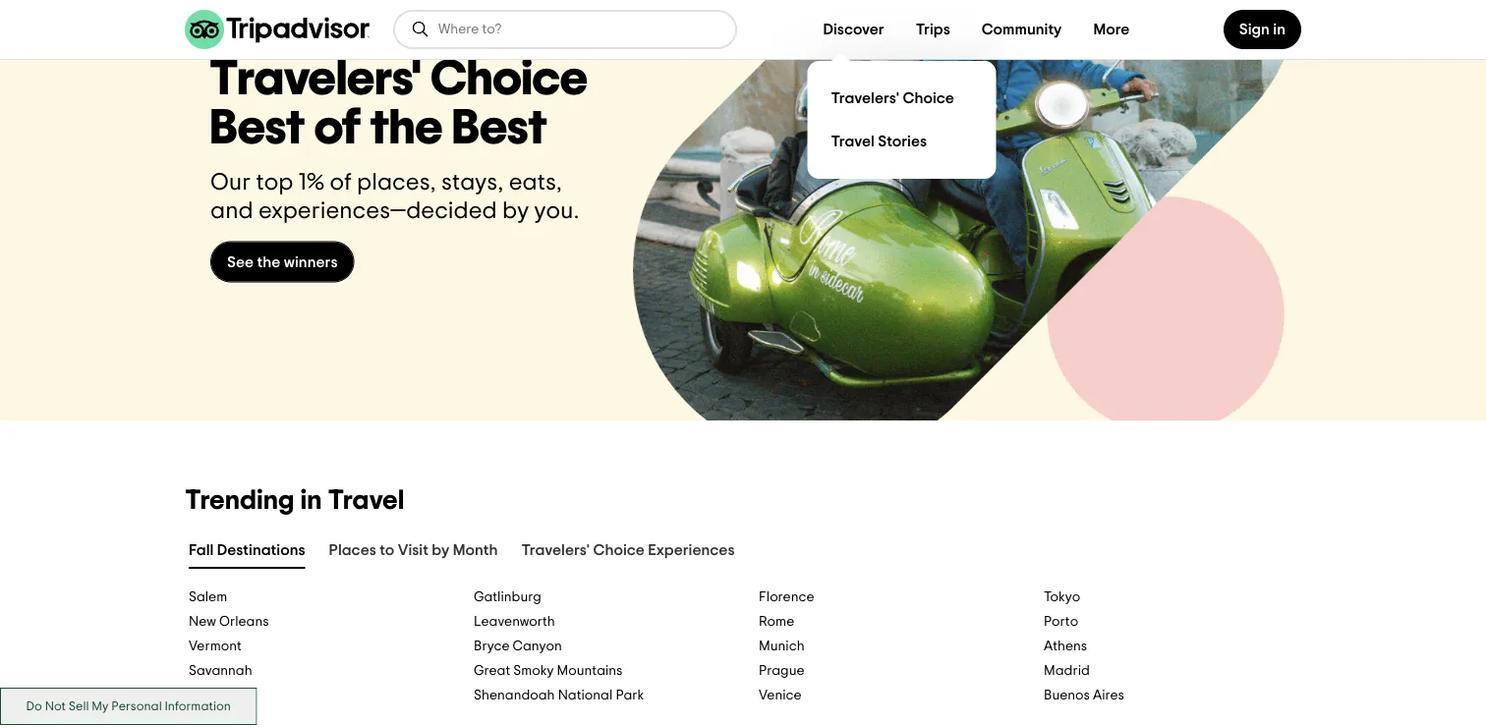 Task type: describe. For each thing, give the bounding box(es) containing it.
trending in travel
[[185, 486, 404, 514]]

choice for travelers' choice experiences
[[593, 542, 645, 558]]

savannah link
[[189, 662, 442, 679]]

travelers' for travelers' choice experiences
[[521, 542, 590, 558]]

savannah
[[189, 664, 252, 678]]

buenos
[[1044, 688, 1090, 702]]

shenandoah
[[474, 688, 555, 702]]

fall destinations button
[[185, 537, 309, 569]]

in for trending
[[300, 486, 322, 514]]

personal
[[111, 700, 162, 712]]

fall
[[189, 542, 214, 558]]

community
[[982, 22, 1062, 37]]

travelers' for travelers' choice
[[831, 90, 899, 106]]

sign in
[[1239, 22, 1286, 37]]

great smoky mountains
[[474, 664, 623, 678]]

salem
[[189, 590, 227, 604]]

bryce
[[474, 639, 510, 653]]

do not sell my personal information
[[26, 700, 231, 712]]

new orleans
[[189, 615, 269, 628]]

travelers' choice
[[831, 90, 954, 106]]

bryce canyon
[[474, 639, 562, 653]]

salem link
[[189, 589, 442, 605]]

trips button
[[900, 10, 966, 49]]

menu containing travelers' choice
[[807, 61, 996, 179]]

shenandoah national park link
[[474, 687, 727, 704]]

information
[[165, 700, 231, 712]]

stories
[[878, 134, 927, 149]]

places to visit by month
[[329, 542, 498, 558]]

new
[[189, 615, 216, 628]]

venice link
[[759, 687, 1012, 704]]

asheville
[[189, 688, 244, 702]]

discover
[[823, 22, 884, 37]]

national
[[558, 688, 613, 702]]

orleans
[[219, 615, 269, 628]]

you.
[[534, 199, 579, 223]]

trending
[[185, 486, 294, 514]]

our
[[210, 171, 251, 195]]

places to visit by month button
[[325, 537, 502, 569]]

1%
[[298, 171, 325, 195]]

florence link
[[759, 589, 1012, 605]]

gatlinburg
[[474, 590, 541, 604]]

experiences—decided
[[258, 199, 497, 223]]

shenandoah national park
[[474, 688, 644, 702]]

and
[[210, 199, 253, 223]]

our top 1% of places, stays, eats, and experiences—decided by you.
[[210, 171, 579, 223]]

travel stories
[[831, 134, 927, 149]]

by inside places to visit by month button
[[432, 542, 449, 558]]

travel stories link
[[823, 120, 980, 163]]

athens link
[[1044, 638, 1297, 654]]

experiences
[[648, 542, 735, 558]]

new orleans link
[[189, 613, 442, 630]]

leavenworth
[[474, 615, 555, 628]]

vermont
[[189, 639, 242, 653]]

places,
[[357, 171, 436, 195]]

top
[[256, 171, 293, 195]]

travelers' choice experiences
[[521, 542, 735, 558]]

porto
[[1044, 615, 1078, 628]]

sell
[[69, 700, 89, 712]]

of for places,
[[330, 171, 352, 195]]

search image
[[411, 20, 430, 39]]

aires
[[1093, 688, 1124, 702]]

Search search field
[[438, 21, 719, 38]]

choice for travelers' choice
[[903, 90, 954, 106]]

mountains
[[557, 664, 623, 678]]

vermont link
[[189, 638, 442, 654]]

leavenworth link
[[474, 613, 727, 630]]



Task type: locate. For each thing, give the bounding box(es) containing it.
travelers' inside travelers' choice best of the best
[[210, 55, 421, 104]]

choice inside button
[[593, 542, 645, 558]]

madrid link
[[1044, 662, 1297, 679]]

choice down search search field
[[431, 55, 588, 104]]

travel up places
[[328, 486, 404, 514]]

do not sell my personal information button
[[0, 688, 257, 725]]

by down eats,
[[502, 199, 529, 223]]

stays,
[[441, 171, 504, 195]]

travelers' choice experiences button
[[517, 537, 739, 569]]

tokyo link
[[1044, 589, 1297, 605]]

travelers' choice link
[[823, 77, 980, 120]]

best up stays,
[[452, 104, 547, 153]]

buenos aires link
[[1044, 687, 1297, 704]]

sign
[[1239, 22, 1270, 37]]

2 horizontal spatial choice
[[903, 90, 954, 106]]

venice
[[759, 688, 802, 702]]

1 horizontal spatial travelers'
[[521, 542, 590, 558]]

1 horizontal spatial best
[[452, 104, 547, 153]]

the right the see
[[257, 254, 280, 270]]

athens
[[1044, 639, 1087, 653]]

community button
[[966, 10, 1078, 49]]

to
[[380, 542, 394, 558]]

0 horizontal spatial the
[[257, 254, 280, 270]]

munich
[[759, 639, 805, 653]]

buenos aires
[[1044, 688, 1124, 702]]

0 horizontal spatial choice
[[431, 55, 588, 104]]

prague
[[759, 664, 804, 678]]

tab list
[[161, 533, 1325, 573]]

1 vertical spatial by
[[432, 542, 449, 558]]

0 horizontal spatial travelers'
[[210, 55, 421, 104]]

0 vertical spatial of
[[314, 104, 361, 153]]

2 horizontal spatial travelers'
[[831, 90, 899, 106]]

travelers' inside 'menu'
[[831, 90, 899, 106]]

rome link
[[759, 613, 1012, 630]]

0 vertical spatial by
[[502, 199, 529, 223]]

1 vertical spatial travel
[[328, 486, 404, 514]]

places
[[329, 542, 376, 558]]

travel inside 'menu'
[[831, 134, 875, 149]]

tab list containing fall destinations
[[161, 533, 1325, 573]]

destinations
[[217, 542, 305, 558]]

the inside travelers' choice best of the best
[[370, 104, 443, 153]]

not
[[45, 700, 66, 712]]

0 horizontal spatial in
[[300, 486, 322, 514]]

best up top
[[210, 104, 305, 153]]

eats,
[[509, 171, 562, 195]]

2 best from the left
[[452, 104, 547, 153]]

more
[[1093, 22, 1130, 37]]

asheville link
[[189, 687, 442, 704]]

bryce canyon link
[[474, 638, 727, 654]]

trips
[[916, 22, 950, 37]]

choice
[[431, 55, 588, 104], [903, 90, 954, 106], [593, 542, 645, 558]]

sign in link
[[1223, 10, 1301, 49]]

visit
[[398, 542, 428, 558]]

1 vertical spatial the
[[257, 254, 280, 270]]

travelers' up travel stories
[[831, 90, 899, 106]]

0 vertical spatial the
[[370, 104, 443, 153]]

of right the "1%"
[[330, 171, 352, 195]]

in right the sign
[[1273, 22, 1286, 37]]

travelers' choice best of the best
[[210, 55, 588, 153]]

0 vertical spatial travel
[[831, 134, 875, 149]]

the up places,
[[370, 104, 443, 153]]

see the winners link
[[210, 241, 354, 283]]

0 horizontal spatial by
[[432, 542, 449, 558]]

travelers' down the tripadvisor image
[[210, 55, 421, 104]]

None search field
[[395, 12, 735, 47]]

the
[[370, 104, 443, 153], [257, 254, 280, 270]]

of up the "1%"
[[314, 104, 361, 153]]

see
[[227, 254, 254, 270]]

1 horizontal spatial choice
[[593, 542, 645, 558]]

fall destinations
[[189, 542, 305, 558]]

madrid
[[1044, 664, 1090, 678]]

travel
[[831, 134, 875, 149], [328, 486, 404, 514]]

by inside "our top 1% of places, stays, eats, and experiences—decided by you."
[[502, 199, 529, 223]]

travelers'
[[210, 55, 421, 104], [831, 90, 899, 106], [521, 542, 590, 558]]

choice for travelers' choice best of the best
[[431, 55, 588, 104]]

travelers' up 'gatlinburg' link
[[521, 542, 590, 558]]

best
[[210, 104, 305, 153], [452, 104, 547, 153]]

winners
[[284, 254, 338, 270]]

month
[[453, 542, 498, 558]]

choice up stories at the top right of page
[[903, 90, 954, 106]]

1 horizontal spatial in
[[1273, 22, 1286, 37]]

prague link
[[759, 662, 1012, 679]]

do
[[26, 700, 42, 712]]

porto link
[[1044, 613, 1297, 630]]

choice up 'gatlinburg' link
[[593, 542, 645, 558]]

florence
[[759, 590, 814, 604]]

menu
[[807, 61, 996, 179]]

gatlinburg link
[[474, 589, 727, 605]]

choice inside travelers' choice best of the best
[[431, 55, 588, 104]]

rome
[[759, 615, 794, 628]]

1 horizontal spatial the
[[370, 104, 443, 153]]

1 vertical spatial of
[[330, 171, 352, 195]]

tripadvisor image
[[185, 10, 370, 49]]

munich link
[[759, 638, 1012, 654]]

0 horizontal spatial travel
[[328, 486, 404, 514]]

in up destinations
[[300, 486, 322, 514]]

discover button
[[807, 10, 900, 49]]

in for sign
[[1273, 22, 1286, 37]]

of
[[314, 104, 361, 153], [330, 171, 352, 195]]

1 horizontal spatial by
[[502, 199, 529, 223]]

travel left stories at the top right of page
[[831, 134, 875, 149]]

smoky
[[513, 664, 554, 678]]

more button
[[1078, 10, 1145, 49]]

in
[[1273, 22, 1286, 37], [300, 486, 322, 514]]

of inside "our top 1% of places, stays, eats, and experiences—decided by you."
[[330, 171, 352, 195]]

travelers' inside button
[[521, 542, 590, 558]]

travelers' for travelers' choice best of the best
[[210, 55, 421, 104]]

1 vertical spatial in
[[300, 486, 322, 514]]

canyon
[[513, 639, 562, 653]]

0 horizontal spatial best
[[210, 104, 305, 153]]

0 vertical spatial in
[[1273, 22, 1286, 37]]

great
[[474, 664, 510, 678]]

of inside travelers' choice best of the best
[[314, 104, 361, 153]]

of for the
[[314, 104, 361, 153]]

by
[[502, 199, 529, 223], [432, 542, 449, 558]]

park
[[616, 688, 644, 702]]

my
[[92, 700, 109, 712]]

great smoky mountains link
[[474, 662, 727, 679]]

by right visit
[[432, 542, 449, 558]]

1 horizontal spatial travel
[[831, 134, 875, 149]]

tokyo
[[1044, 590, 1080, 604]]

1 best from the left
[[210, 104, 305, 153]]

see the winners
[[227, 254, 338, 270]]



Task type: vqa. For each thing, say whether or not it's contained in the screenshot.
Create your own trip
no



